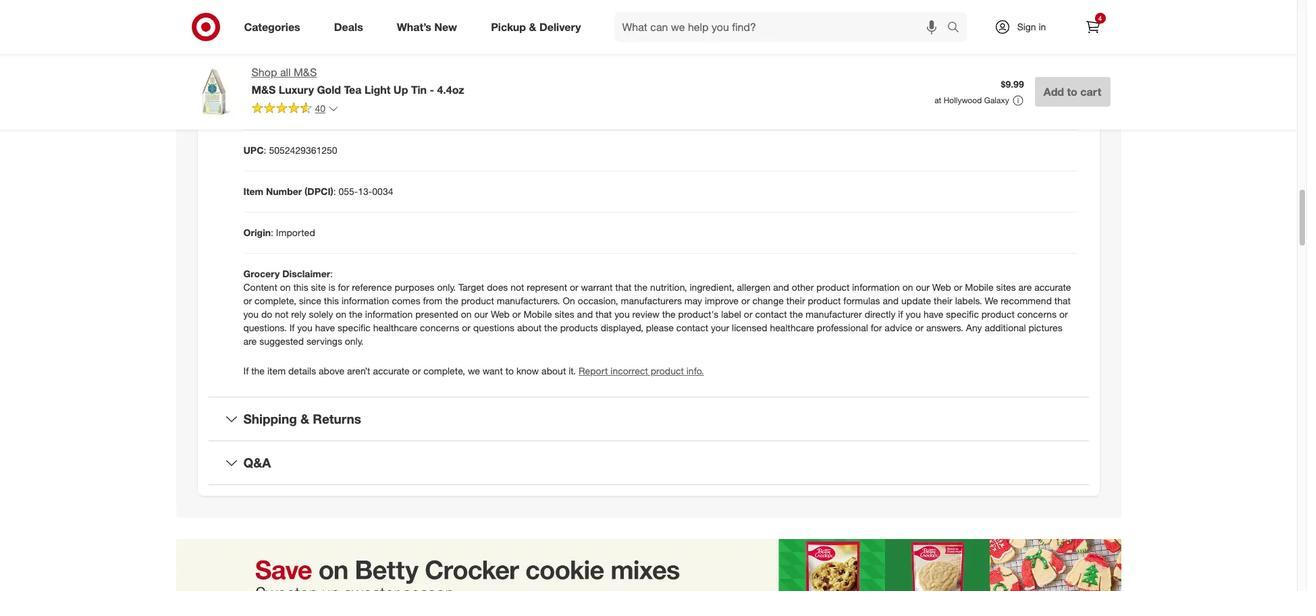 Task type: locate. For each thing, give the bounding box(es) containing it.
m&s down shop
[[252, 83, 276, 96]]

from
[[423, 295, 443, 307]]

1 vertical spatial specific
[[338, 322, 371, 334]]

product's
[[679, 309, 719, 320]]

0 vertical spatial tea
[[298, 62, 312, 74]]

that down 'occasion,'
[[596, 309, 612, 320]]

0 vertical spatial information
[[853, 282, 900, 293]]

1 horizontal spatial are
[[1019, 282, 1032, 293]]

0 horizontal spatial are
[[244, 336, 257, 347]]

are down questions.
[[244, 336, 257, 347]]

0 vertical spatial that
[[616, 282, 632, 293]]

1 vertical spatial accurate
[[373, 366, 410, 377]]

1 vertical spatial not
[[275, 309, 289, 320]]

q&a button
[[208, 442, 1089, 485]]

our up questions
[[475, 309, 488, 320]]

search button
[[941, 12, 974, 45]]

if
[[290, 322, 295, 334], [244, 366, 249, 377]]

about
[[517, 322, 542, 334], [542, 366, 566, 377]]

origin : imported
[[244, 227, 315, 239]]

your
[[711, 322, 730, 334]]

2 healthcare from the left
[[770, 322, 815, 334]]

0 vertical spatial for
[[338, 282, 349, 293]]

1 vertical spatial complete,
[[424, 366, 465, 377]]

about down manufacturers.
[[517, 322, 542, 334]]

on right solely
[[336, 309, 347, 320]]

have up the servings
[[315, 322, 335, 334]]

1 horizontal spatial have
[[924, 309, 944, 320]]

1 horizontal spatial their
[[934, 295, 953, 307]]

grocery
[[244, 268, 280, 280]]

in
[[1039, 21, 1047, 32]]

1 vertical spatial sites
[[555, 309, 575, 320]]

q&a
[[244, 455, 271, 471]]

2 vertical spatial and
[[577, 309, 593, 320]]

0 vertical spatial only.
[[437, 282, 456, 293]]

1 vertical spatial to
[[506, 366, 514, 377]]

& left "returns"
[[301, 412, 309, 427]]

1 horizontal spatial our
[[916, 282, 930, 293]]

the up manufacturers
[[635, 282, 648, 293]]

to
[[1068, 85, 1078, 99], [506, 366, 514, 377]]

contact down the change
[[756, 309, 787, 320]]

2 vertical spatial that
[[596, 309, 612, 320]]

sites
[[997, 282, 1017, 293], [555, 309, 575, 320]]

40 link
[[252, 102, 339, 117]]

1 horizontal spatial web
[[933, 282, 952, 293]]

0 horizontal spatial to
[[506, 366, 514, 377]]

0 horizontal spatial web
[[491, 309, 510, 320]]

manufacturers
[[621, 295, 682, 307]]

or up labels.
[[954, 282, 963, 293]]

0 vertical spatial specific
[[947, 309, 979, 320]]

1 vertical spatial if
[[244, 366, 249, 377]]

accurate
[[1035, 282, 1072, 293], [373, 366, 410, 377]]

change
[[753, 295, 784, 307]]

0 horizontal spatial have
[[315, 322, 335, 334]]

about inside grocery disclaimer : content on this site is for reference purposes only.  target does not represent or warrant that the nutrition, ingredient, allergen and other product information on our web or mobile sites are accurate or complete, since this information comes from the product manufacturers.  on occasion, manufacturers may improve or change their product formulas and update their labels.  we recommend that you do not rely solely on the information presented on our web or mobile sites and that you review the product's label or contact the manufacturer directly if you have specific product concerns or questions.  if you have specific healthcare concerns or questions about the products displayed, please contact your licensed healthcare professional for advice or answers.  any additional pictures are suggested servings only.
[[517, 322, 542, 334]]

to inside button
[[1068, 85, 1078, 99]]

that
[[616, 282, 632, 293], [1055, 295, 1071, 307], [596, 309, 612, 320]]

tea right "all"
[[298, 62, 312, 74]]

or down manufacturers.
[[513, 309, 521, 320]]

0 vertical spatial if
[[290, 322, 295, 334]]

0 vertical spatial &
[[529, 20, 537, 33]]

incorrect
[[611, 366, 648, 377]]

accurate up recommend
[[1035, 282, 1072, 293]]

1 vertical spatial this
[[324, 295, 339, 307]]

the up the please
[[663, 309, 676, 320]]

only.
[[437, 282, 456, 293], [345, 336, 364, 347]]

you right if
[[906, 309, 921, 320]]

0 vertical spatial not
[[511, 282, 525, 293]]

1 horizontal spatial to
[[1068, 85, 1078, 99]]

0 horizontal spatial tea
[[298, 62, 312, 74]]

complete,
[[255, 295, 296, 307], [424, 366, 465, 377]]

specific down labels.
[[947, 309, 979, 320]]

sites up we
[[997, 282, 1017, 293]]

style:
[[244, 62, 269, 74]]

contact down product's
[[677, 322, 709, 334]]

0 vertical spatial to
[[1068, 85, 1078, 99]]

deals link
[[323, 12, 380, 42]]

:
[[266, 104, 268, 115], [264, 145, 267, 156], [334, 186, 336, 198], [271, 227, 274, 239], [330, 268, 333, 280]]

0 vertical spatial concerns
[[1018, 309, 1057, 320]]

site
[[311, 282, 326, 293]]

0 horizontal spatial our
[[475, 309, 488, 320]]

only. right the servings
[[345, 336, 364, 347]]

sites down 'on'
[[555, 309, 575, 320]]

have up answers.
[[924, 309, 944, 320]]

1 horizontal spatial accurate
[[1035, 282, 1072, 293]]

comes
[[392, 295, 421, 307]]

if left item at the bottom of the page
[[244, 366, 249, 377]]

healthcare down 'comes'
[[373, 322, 418, 334]]

deals
[[334, 20, 363, 33]]

complete, left we
[[424, 366, 465, 377]]

0 horizontal spatial m&s
[[252, 83, 276, 96]]

1 vertical spatial have
[[315, 322, 335, 334]]

1 vertical spatial &
[[301, 412, 309, 427]]

specific
[[947, 309, 979, 320], [338, 322, 371, 334]]

grocery disclaimer : content on this site is for reference purposes only.  target does not represent or warrant that the nutrition, ingredient, allergen and other product information on our web or mobile sites are accurate or complete, since this information comes from the product manufacturers.  on occasion, manufacturers may improve or change their product formulas and update their labels.  we recommend that you do not rely solely on the information presented on our web or mobile sites and that you review the product's label or contact the manufacturer directly if you have specific product concerns or questions.  if you have specific healthcare concerns or questions about the products displayed, please contact your licensed healthcare professional for advice or answers.  any additional pictures are suggested servings only.
[[244, 268, 1072, 347]]

nutrition,
[[651, 282, 687, 293]]

: left 055- in the top left of the page
[[334, 186, 336, 198]]

their
[[787, 295, 806, 307], [934, 295, 953, 307]]

information down the reference
[[342, 295, 390, 307]]

0 vertical spatial web
[[933, 282, 952, 293]]

: for 5052429361250
[[264, 145, 267, 156]]

only. up from
[[437, 282, 456, 293]]

or down content
[[244, 295, 252, 307]]

complete, inside grocery disclaimer : content on this site is for reference purposes only.  target does not represent or warrant that the nutrition, ingredient, allergen and other product information on our web or mobile sites are accurate or complete, since this information comes from the product manufacturers.  on occasion, manufacturers may improve or change their product formulas and update their labels.  we recommend that you do not rely solely on the information presented on our web or mobile sites and that you review the product's label or contact the manufacturer directly if you have specific product concerns or questions.  if you have specific healthcare concerns or questions about the products displayed, please contact your licensed healthcare professional for advice or answers.  any additional pictures are suggested servings only.
[[255, 295, 296, 307]]

& right pickup
[[529, 20, 537, 33]]

1 horizontal spatial sites
[[997, 282, 1017, 293]]

occasion,
[[578, 295, 619, 307]]

0 vertical spatial this
[[293, 282, 309, 293]]

hollywood
[[944, 95, 983, 105]]

0 horizontal spatial healthcare
[[373, 322, 418, 334]]

1 horizontal spatial &
[[529, 20, 537, 33]]

1 vertical spatial our
[[475, 309, 488, 320]]

their down other
[[787, 295, 806, 307]]

2 their from the left
[[934, 295, 953, 307]]

1 horizontal spatial and
[[774, 282, 790, 293]]

details
[[288, 366, 316, 377]]

complete, up "do"
[[255, 295, 296, 307]]

mobile
[[966, 282, 994, 293], [524, 309, 552, 320]]

1 vertical spatial are
[[244, 336, 257, 347]]

1 horizontal spatial not
[[511, 282, 525, 293]]

for down the directly
[[871, 322, 883, 334]]

if the item details above aren't accurate or complete, we want to know about it. report incorrect product info.
[[244, 366, 704, 377]]

0 horizontal spatial &
[[301, 412, 309, 427]]

this
[[293, 282, 309, 293], [324, 295, 339, 307]]

0 horizontal spatial only.
[[345, 336, 364, 347]]

1 horizontal spatial only.
[[437, 282, 456, 293]]

to right want
[[506, 366, 514, 377]]

or left questions
[[462, 322, 471, 334]]

1 vertical spatial tea
[[344, 83, 362, 96]]

web
[[933, 282, 952, 293], [491, 309, 510, 320]]

& inside dropdown button
[[301, 412, 309, 427]]

0 horizontal spatial that
[[596, 309, 612, 320]]

and up 'products'
[[577, 309, 593, 320]]

suggested
[[260, 336, 304, 347]]

1 horizontal spatial mobile
[[966, 282, 994, 293]]

or
[[570, 282, 579, 293], [954, 282, 963, 293], [244, 295, 252, 307], [742, 295, 750, 307], [513, 309, 521, 320], [744, 309, 753, 320], [1060, 309, 1068, 320], [462, 322, 471, 334], [916, 322, 924, 334], [413, 366, 421, 377]]

luxury
[[279, 83, 314, 96]]

concerns up pictures
[[1018, 309, 1057, 320]]

concerns
[[1018, 309, 1057, 320], [420, 322, 460, 334]]

are up recommend
[[1019, 282, 1032, 293]]

answers.
[[927, 322, 964, 334]]

: left 5052429361250
[[264, 145, 267, 156]]

this down disclaimer
[[293, 282, 309, 293]]

mobile down manufacturers.
[[524, 309, 552, 320]]

sign
[[1018, 21, 1037, 32]]

concerns down presented
[[420, 322, 460, 334]]

1 vertical spatial for
[[871, 322, 883, 334]]

& inside "link"
[[529, 20, 537, 33]]

or left we
[[413, 366, 421, 377]]

questions
[[474, 322, 515, 334]]

0 vertical spatial sites
[[997, 282, 1017, 293]]

formulas
[[844, 295, 881, 307]]

2 horizontal spatial and
[[883, 295, 899, 307]]

sign in
[[1018, 21, 1047, 32]]

1 horizontal spatial that
[[616, 282, 632, 293]]

web up questions
[[491, 309, 510, 320]]

our up update
[[916, 282, 930, 293]]

not up manufacturers.
[[511, 282, 525, 293]]

information up formulas in the right of the page
[[853, 282, 900, 293]]

0 vertical spatial are
[[1019, 282, 1032, 293]]

& for shipping
[[301, 412, 309, 427]]

information down 'comes'
[[365, 309, 413, 320]]

their left labels.
[[934, 295, 953, 307]]

0 vertical spatial and
[[774, 282, 790, 293]]

for right is
[[338, 282, 349, 293]]

healthcare down the change
[[770, 322, 815, 334]]

: left 89285380
[[266, 104, 268, 115]]

on right content
[[280, 282, 291, 293]]

tcin
[[244, 104, 266, 115]]

or up 'on'
[[570, 282, 579, 293]]

and up if
[[883, 295, 899, 307]]

that right warrant
[[616, 282, 632, 293]]

if inside grocery disclaimer : content on this site is for reference purposes only.  target does not represent or warrant that the nutrition, ingredient, allergen and other product information on our web or mobile sites are accurate or complete, since this information comes from the product manufacturers.  on occasion, manufacturers may improve or change their product formulas and update their labels.  we recommend that you do not rely solely on the information presented on our web or mobile sites and that you review the product's label or contact the manufacturer directly if you have specific product concerns or questions.  if you have specific healthcare concerns or questions about the products displayed, please contact your licensed healthcare professional for advice or answers.  any additional pictures are suggested servings only.
[[290, 322, 295, 334]]

0 horizontal spatial their
[[787, 295, 806, 307]]

what's new link
[[386, 12, 474, 42]]

0 vertical spatial contact
[[756, 309, 787, 320]]

0 horizontal spatial and
[[577, 309, 593, 320]]

1 vertical spatial concerns
[[420, 322, 460, 334]]

0 horizontal spatial for
[[338, 282, 349, 293]]

to right add
[[1068, 85, 1078, 99]]

$9.99
[[1002, 78, 1025, 90]]

What can we help you find? suggestions appear below search field
[[614, 12, 951, 42]]

: for 89285380
[[266, 104, 268, 115]]

image of m&s luxury gold tea light up tin - 4.4oz image
[[187, 65, 241, 119]]

pickup & delivery link
[[480, 12, 598, 42]]

0 horizontal spatial accurate
[[373, 366, 410, 377]]

&
[[529, 20, 537, 33], [301, 412, 309, 427]]

upc : 5052429361250
[[244, 145, 338, 156]]

the down other
[[790, 309, 804, 320]]

1 vertical spatial information
[[342, 295, 390, 307]]

on
[[563, 295, 575, 307]]

0 vertical spatial accurate
[[1035, 282, 1072, 293]]

search
[[941, 21, 974, 35]]

pickup
[[491, 20, 526, 33]]

0 horizontal spatial specific
[[338, 322, 371, 334]]

on down 'target' at the left of the page
[[461, 309, 472, 320]]

our
[[916, 282, 930, 293], [475, 309, 488, 320]]

manufacturers.
[[497, 295, 560, 307]]

this down is
[[324, 295, 339, 307]]

1 horizontal spatial if
[[290, 322, 295, 334]]

specific up the servings
[[338, 322, 371, 334]]

label
[[722, 309, 742, 320]]

that up pictures
[[1055, 295, 1071, 307]]

0 horizontal spatial if
[[244, 366, 249, 377]]

since
[[299, 295, 321, 307]]

about left it.
[[542, 366, 566, 377]]

0 vertical spatial about
[[517, 322, 542, 334]]

solely
[[309, 309, 333, 320]]

: up is
[[330, 268, 333, 280]]

web up answers.
[[933, 282, 952, 293]]

1 horizontal spatial contact
[[756, 309, 787, 320]]

and up the change
[[774, 282, 790, 293]]

0 horizontal spatial contact
[[677, 322, 709, 334]]

: left imported
[[271, 227, 274, 239]]

mobile up labels.
[[966, 282, 994, 293]]

report incorrect product info. button
[[579, 365, 704, 378]]

: inside grocery disclaimer : content on this site is for reference purposes only.  target does not represent or warrant that the nutrition, ingredient, allergen and other product information on our web or mobile sites are accurate or complete, since this information comes from the product manufacturers.  on occasion, manufacturers may improve or change their product formulas and update their labels.  we recommend that you do not rely solely on the information presented on our web or mobile sites and that you review the product's label or contact the manufacturer directly if you have specific product concerns or questions.  if you have specific healthcare concerns or questions about the products displayed, please contact your licensed healthcare professional for advice or answers.  any additional pictures are suggested servings only.
[[330, 268, 333, 280]]

4.4
[[297, 21, 310, 33]]

tea right gold
[[344, 83, 362, 96]]

0 horizontal spatial complete,
[[255, 295, 296, 307]]

you
[[244, 309, 259, 320], [615, 309, 630, 320], [906, 309, 921, 320], [297, 322, 313, 334]]

tin
[[411, 83, 427, 96]]

-
[[430, 83, 434, 96]]

or up pictures
[[1060, 309, 1068, 320]]

not right "do"
[[275, 309, 289, 320]]

2 vertical spatial information
[[365, 309, 413, 320]]

1 horizontal spatial tea
[[344, 83, 362, 96]]

not
[[511, 282, 525, 293], [275, 309, 289, 320]]

warrant
[[581, 282, 613, 293]]

0 vertical spatial m&s
[[294, 66, 317, 79]]

1 vertical spatial that
[[1055, 295, 1071, 307]]

m&s up luxury
[[294, 66, 317, 79]]

accurate inside grocery disclaimer : content on this site is for reference purposes only.  target does not represent or warrant that the nutrition, ingredient, allergen and other product information on our web or mobile sites are accurate or complete, since this information comes from the product manufacturers.  on occasion, manufacturers may improve or change their product formulas and update their labels.  we recommend that you do not rely solely on the information presented on our web or mobile sites and that you review the product's label or contact the manufacturer directly if you have specific product concerns or questions.  if you have specific healthcare concerns or questions about the products displayed, please contact your licensed healthcare professional for advice or answers.  any additional pictures are suggested servings only.
[[1035, 282, 1072, 293]]

it.
[[569, 366, 576, 377]]

accurate right aren't
[[373, 366, 410, 377]]

40
[[315, 103, 326, 114]]

weight:
[[262, 21, 295, 33]]

1 vertical spatial web
[[491, 309, 510, 320]]

item
[[267, 366, 286, 377]]

0 vertical spatial complete,
[[255, 295, 296, 307]]

0 vertical spatial mobile
[[966, 282, 994, 293]]

if down rely
[[290, 322, 295, 334]]

1 horizontal spatial m&s
[[294, 66, 317, 79]]

does
[[487, 282, 508, 293]]

or up "licensed"
[[744, 309, 753, 320]]

1 horizontal spatial healthcare
[[770, 322, 815, 334]]

0 horizontal spatial mobile
[[524, 309, 552, 320]]

1 vertical spatial mobile
[[524, 309, 552, 320]]



Task type: describe. For each thing, give the bounding box(es) containing it.
improve
[[705, 295, 739, 307]]

may
[[685, 295, 703, 307]]

0 vertical spatial our
[[916, 282, 930, 293]]

the left 'products'
[[544, 322, 558, 334]]

shipping & returns
[[244, 412, 361, 427]]

shipping
[[244, 412, 297, 427]]

licensed
[[732, 322, 768, 334]]

do
[[261, 309, 272, 320]]

89285380
[[271, 104, 313, 115]]

1 horizontal spatial this
[[324, 295, 339, 307]]

item number (dpci) : 055-13-0034
[[244, 186, 393, 198]]

target
[[459, 282, 485, 293]]

0 horizontal spatial sites
[[555, 309, 575, 320]]

know
[[517, 366, 539, 377]]

2 horizontal spatial that
[[1055, 295, 1071, 307]]

report
[[579, 366, 608, 377]]

0 vertical spatial have
[[924, 309, 944, 320]]

directly
[[865, 309, 896, 320]]

presented
[[416, 309, 459, 320]]

disclaimer
[[283, 268, 330, 280]]

any
[[967, 322, 983, 334]]

allergen
[[737, 282, 771, 293]]

0 horizontal spatial concerns
[[420, 322, 460, 334]]

aren't
[[347, 366, 371, 377]]

all
[[280, 66, 291, 79]]

origin
[[244, 227, 271, 239]]

you up displayed,
[[615, 309, 630, 320]]

the down the reference
[[349, 309, 363, 320]]

questions.
[[244, 322, 287, 334]]

manufacturer
[[806, 309, 863, 320]]

advertisement region
[[176, 540, 1122, 592]]

shop all m&s m&s luxury gold tea light up tin - 4.4oz
[[252, 66, 464, 96]]

represent
[[527, 282, 568, 293]]

review
[[633, 309, 660, 320]]

: for imported
[[271, 227, 274, 239]]

categories
[[244, 20, 300, 33]]

info.
[[687, 366, 704, 377]]

at
[[935, 95, 942, 105]]

recommend
[[1001, 295, 1052, 307]]

or down allergen
[[742, 295, 750, 307]]

13-
[[358, 186, 372, 198]]

add to cart
[[1044, 85, 1102, 99]]

5052429361250
[[269, 145, 338, 156]]

new
[[435, 20, 457, 33]]

0 horizontal spatial this
[[293, 282, 309, 293]]

tcin : 89285380
[[244, 104, 313, 115]]

0 horizontal spatial not
[[275, 309, 289, 320]]

you down rely
[[297, 322, 313, 334]]

imported
[[276, 227, 315, 239]]

tea inside shop all m&s m&s luxury gold tea light up tin - 4.4oz
[[344, 83, 362, 96]]

& for pickup
[[529, 20, 537, 33]]

sign in link
[[983, 12, 1068, 42]]

the right from
[[445, 295, 459, 307]]

the left item at the bottom of the page
[[251, 366, 265, 377]]

labels.
[[956, 295, 983, 307]]

black
[[271, 62, 295, 74]]

1 vertical spatial contact
[[677, 322, 709, 334]]

on up update
[[903, 282, 914, 293]]

other
[[792, 282, 814, 293]]

professional
[[817, 322, 869, 334]]

net
[[244, 21, 259, 33]]

content
[[244, 282, 278, 293]]

1 vertical spatial about
[[542, 366, 566, 377]]

delivery
[[540, 20, 581, 33]]

is
[[329, 282, 336, 293]]

ounces
[[313, 21, 346, 33]]

upc
[[244, 145, 264, 156]]

shop
[[252, 66, 277, 79]]

categories link
[[233, 12, 317, 42]]

pickup & delivery
[[491, 20, 581, 33]]

what's
[[397, 20, 432, 33]]

item
[[244, 186, 264, 198]]

1 their from the left
[[787, 295, 806, 307]]

please
[[646, 322, 674, 334]]

above
[[319, 366, 345, 377]]

displayed,
[[601, 322, 644, 334]]

or right advice
[[916, 322, 924, 334]]

1 vertical spatial m&s
[[252, 83, 276, 96]]

0034
[[372, 186, 393, 198]]

cart
[[1081, 85, 1102, 99]]

1 healthcare from the left
[[373, 322, 418, 334]]

style: black tea
[[244, 62, 312, 74]]

up
[[394, 83, 408, 96]]

add
[[1044, 85, 1065, 99]]

add to cart button
[[1035, 77, 1111, 107]]

we
[[985, 295, 999, 307]]

1 horizontal spatial specific
[[947, 309, 979, 320]]

1 horizontal spatial concerns
[[1018, 309, 1057, 320]]

servings
[[307, 336, 342, 347]]

pictures
[[1029, 322, 1063, 334]]

1 vertical spatial only.
[[345, 336, 364, 347]]

gold
[[317, 83, 341, 96]]

1 horizontal spatial for
[[871, 322, 883, 334]]

what's new
[[397, 20, 457, 33]]

1 vertical spatial and
[[883, 295, 899, 307]]

returns
[[313, 412, 361, 427]]

4.4oz
[[437, 83, 464, 96]]

light
[[365, 83, 391, 96]]

you left "do"
[[244, 309, 259, 320]]

(dpci)
[[305, 186, 334, 198]]

additional
[[985, 322, 1027, 334]]



Task type: vqa. For each thing, say whether or not it's contained in the screenshot.
leftmost Charlotte
no



